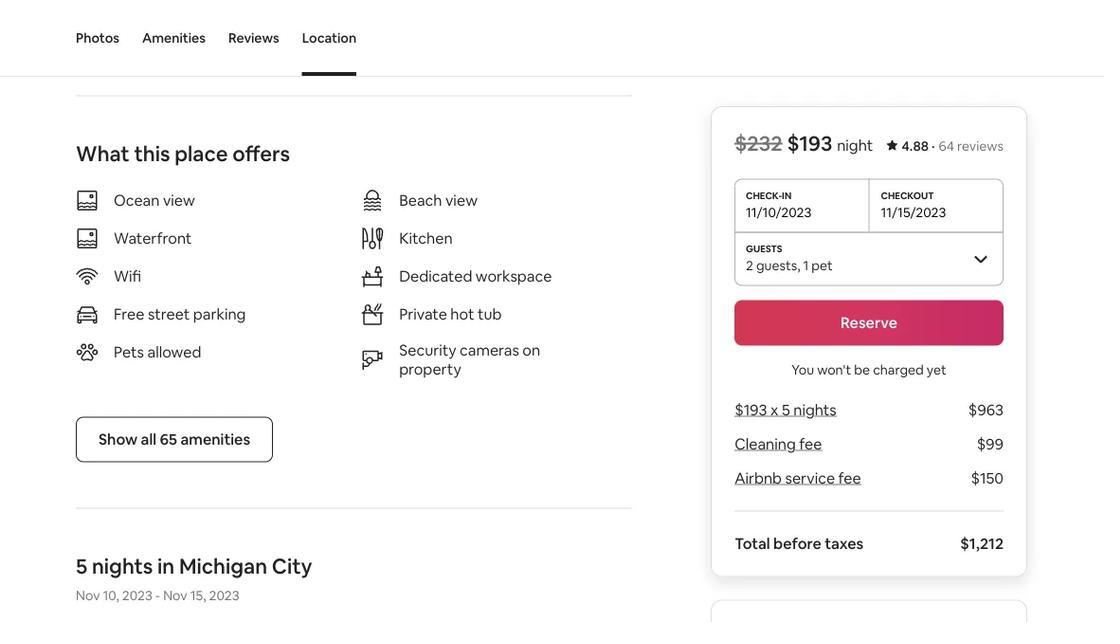 Task type: locate. For each thing, give the bounding box(es) containing it.
tub
[[478, 304, 502, 324]]

0 horizontal spatial $193
[[735, 400, 768, 420]]

0 horizontal spatial nov
[[76, 587, 100, 604]]

show
[[99, 430, 138, 449]]

0 vertical spatial 5
[[782, 400, 790, 420]]

1 horizontal spatial nights
[[794, 400, 837, 420]]

nights
[[794, 400, 837, 420], [92, 553, 153, 580]]

wifi
[[114, 267, 141, 286]]

1 horizontal spatial nov
[[163, 587, 187, 604]]

5
[[782, 400, 790, 420], [76, 553, 87, 580]]

5 left in
[[76, 553, 87, 580]]

airbnb
[[735, 468, 782, 488]]

guests
[[757, 256, 798, 274]]

nights inside 5 nights in michigan city nov 10, 2023 - nov 15, 2023
[[92, 553, 153, 580]]

0 horizontal spatial 5
[[76, 553, 87, 580]]

view for ocean view
[[163, 191, 195, 210]]

reviews
[[228, 29, 279, 46]]

$99
[[977, 434, 1004, 454]]

$193 left night
[[787, 130, 833, 157]]

fee right service
[[839, 468, 862, 488]]

0 horizontal spatial nights
[[92, 553, 153, 580]]

nov left 10,
[[76, 587, 100, 604]]

private hot tub
[[399, 304, 502, 324]]

$193 x 5 nights
[[735, 400, 837, 420]]

photos button
[[76, 0, 119, 76]]

5 nights in michigan city nov 10, 2023 - nov 15, 2023
[[76, 553, 313, 604]]

4.88 · 64 reviews
[[902, 137, 1004, 155]]

you
[[792, 361, 815, 378]]

cleaning fee
[[735, 434, 822, 454]]

reviews
[[958, 137, 1004, 155]]

cameras
[[460, 340, 519, 360]]

1 vertical spatial 5
[[76, 553, 87, 580]]

1 view from the left
[[163, 191, 195, 210]]

$232 $193 night
[[735, 130, 873, 157]]

0 vertical spatial fee
[[799, 434, 822, 454]]

city
[[272, 553, 313, 580]]

pet
[[812, 256, 833, 274]]

1 horizontal spatial 2023
[[209, 587, 239, 604]]

pets
[[114, 342, 144, 362]]

0 vertical spatial nights
[[794, 400, 837, 420]]

1 vertical spatial fee
[[839, 468, 862, 488]]

0 horizontal spatial view
[[163, 191, 195, 210]]

nov right -
[[163, 587, 187, 604]]

charged
[[873, 361, 924, 378]]

$193 x 5 nights button
[[735, 400, 837, 420]]

security
[[399, 340, 457, 360]]

10,
[[103, 587, 119, 604]]

nights up 10,
[[92, 553, 153, 580]]

2 view from the left
[[446, 191, 478, 210]]

amenities
[[142, 29, 206, 46]]

fee up service
[[799, 434, 822, 454]]

1 vertical spatial nights
[[92, 553, 153, 580]]

taxes
[[825, 534, 864, 553]]

be
[[855, 361, 871, 378]]

ocean
[[114, 191, 160, 210]]

0 horizontal spatial 2023
[[122, 587, 152, 604]]

x
[[771, 400, 779, 420]]

-
[[155, 587, 160, 604]]

5 inside 5 nights in michigan city nov 10, 2023 - nov 15, 2023
[[76, 553, 87, 580]]

2023 left -
[[122, 587, 152, 604]]

1 2023 from the left
[[122, 587, 152, 604]]

1 nov from the left
[[76, 587, 100, 604]]

fee
[[799, 434, 822, 454], [839, 468, 862, 488]]

kitchen
[[399, 229, 453, 248]]

security cameras on property
[[399, 340, 541, 379]]

2023
[[122, 587, 152, 604], [209, 587, 239, 604]]

$232
[[735, 130, 783, 157]]

view right ocean
[[163, 191, 195, 210]]

view right the 'beach'
[[446, 191, 478, 210]]

64
[[939, 137, 955, 155]]

dedicated
[[399, 267, 473, 286]]

reserve button
[[735, 300, 1004, 346]]

1 vertical spatial $193
[[735, 400, 768, 420]]

1 horizontal spatial view
[[446, 191, 478, 210]]

on
[[523, 340, 541, 360]]

this
[[134, 140, 170, 167]]

show all 65 amenities
[[99, 430, 250, 449]]

pets allowed
[[114, 342, 201, 362]]

in
[[157, 553, 175, 580]]

2 nov from the left
[[163, 587, 187, 604]]

view
[[163, 191, 195, 210], [446, 191, 478, 210]]

0 vertical spatial $193
[[787, 130, 833, 157]]

5 right x
[[782, 400, 790, 420]]

hot
[[451, 304, 474, 324]]

amenities button
[[142, 0, 206, 76]]

nights right x
[[794, 400, 837, 420]]

before
[[774, 534, 822, 553]]

$193
[[787, 130, 833, 157], [735, 400, 768, 420]]

nov
[[76, 587, 100, 604], [163, 587, 187, 604]]

yet
[[927, 361, 947, 378]]

what this place offers
[[76, 140, 290, 167]]

2023 right 15,
[[209, 587, 239, 604]]

1 horizontal spatial fee
[[839, 468, 862, 488]]

cleaning fee button
[[735, 434, 822, 454]]

$193 left x
[[735, 400, 768, 420]]



Task type: describe. For each thing, give the bounding box(es) containing it.
1
[[804, 256, 809, 274]]

·
[[932, 137, 935, 155]]

1 horizontal spatial 5
[[782, 400, 790, 420]]

offers
[[233, 140, 290, 167]]

airbnb service fee button
[[735, 468, 862, 488]]

location button
[[302, 0, 357, 76]]

$150
[[971, 468, 1004, 488]]

beach view
[[399, 191, 478, 210]]

11/15/2023
[[881, 203, 947, 220]]

cleaning
[[735, 434, 796, 454]]

street
[[148, 304, 190, 324]]

night
[[837, 136, 873, 155]]

2 guests , 1 pet
[[746, 256, 833, 274]]

ocean view
[[114, 191, 195, 210]]

photos
[[76, 29, 119, 46]]

you won't be charged yet
[[792, 361, 947, 378]]

dedicated workspace
[[399, 267, 552, 286]]

,
[[798, 256, 801, 274]]

total
[[735, 534, 770, 553]]

free
[[114, 304, 144, 324]]

workspace
[[476, 267, 552, 286]]

1 horizontal spatial $193
[[787, 130, 833, 157]]

waterfront
[[114, 229, 192, 248]]

11/10/2023
[[746, 203, 812, 220]]

reviews button
[[228, 0, 279, 76]]

what
[[76, 140, 130, 167]]

$1,212
[[961, 534, 1004, 553]]

amenities
[[181, 430, 250, 449]]

view for beach view
[[446, 191, 478, 210]]

4.88
[[902, 137, 929, 155]]

0 horizontal spatial fee
[[799, 434, 822, 454]]

allowed
[[147, 342, 201, 362]]

total before taxes
[[735, 534, 864, 553]]

service
[[786, 468, 835, 488]]

location
[[302, 29, 357, 46]]

private
[[399, 304, 447, 324]]

place
[[175, 140, 228, 167]]

michigan
[[179, 553, 268, 580]]

free street parking
[[114, 304, 246, 324]]

show all 65 amenities button
[[76, 417, 273, 462]]

15,
[[190, 587, 206, 604]]

2
[[746, 256, 754, 274]]

won't
[[818, 361, 852, 378]]

reserve
[[841, 313, 898, 332]]

beach
[[399, 191, 442, 210]]

all
[[141, 430, 157, 449]]

$963
[[969, 400, 1004, 420]]

2 2023 from the left
[[209, 587, 239, 604]]

parking
[[193, 304, 246, 324]]

property
[[399, 359, 462, 379]]

65
[[160, 430, 177, 449]]

airbnb service fee
[[735, 468, 862, 488]]



Task type: vqa. For each thing, say whether or not it's contained in the screenshot.
Pets
yes



